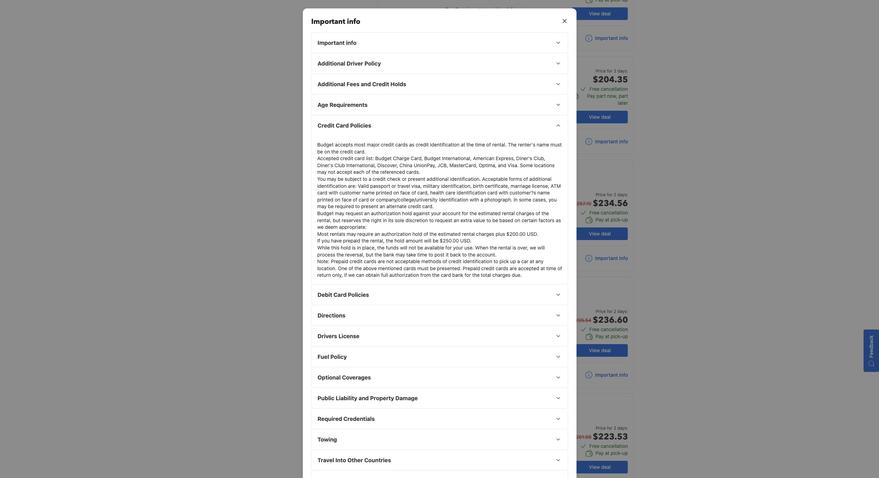 Task type: describe. For each thing, give the bounding box(es) containing it.
1 horizontal spatial time
[[475, 142, 485, 148]]

0 vertical spatial authorization
[[371, 211, 401, 217]]

some
[[520, 162, 533, 168]]

shuttle bus
[[445, 468, 468, 474]]

0 vertical spatial request
[[346, 211, 363, 217]]

budget up 'discover,'
[[375, 156, 392, 162]]

be left required
[[328, 204, 334, 210]]

pay for $295.54
[[596, 334, 604, 340]]

days: for $204.35
[[618, 68, 628, 74]]

for inside price for 2 days: $295.54 $236.60
[[607, 309, 613, 315]]

credit up card,
[[416, 142, 429, 148]]

name down license,
[[537, 190, 550, 196]]

of down visa,
[[411, 190, 416, 196]]

hold up sole
[[402, 211, 412, 217]]

credit down back
[[449, 259, 462, 265]]

the up "factors"
[[542, 211, 549, 217]]

2 unlimited from the top
[[454, 449, 475, 455]]

0 vertical spatial face
[[400, 190, 410, 196]]

1 1 small bag from the top
[[516, 205, 542, 211]]

public
[[318, 396, 334, 402]]

factors
[[539, 218, 555, 223]]

card for credit
[[336, 123, 349, 129]]

if
[[317, 238, 320, 244]]

info inside dropdown button
[[346, 40, 356, 46]]

customer
[[339, 190, 361, 196]]

hold up amount
[[412, 231, 422, 237]]

view for $257.10
[[589, 231, 600, 237]]

pay for $204.35
[[587, 93, 596, 99]]

at down $234.56
[[605, 217, 610, 223]]

0 horizontal spatial will
[[400, 245, 407, 251]]

0 vertical spatial present
[[408, 176, 425, 182]]

0 horizontal spatial in
[[357, 245, 361, 251]]

1 horizontal spatial with
[[470, 197, 479, 203]]

important info button
[[312, 33, 568, 53]]

of up certain
[[536, 211, 540, 217]]

2 for $261.98
[[614, 426, 617, 432]]

airport inside san francisco international airport shuttle bus
[[510, 227, 526, 233]]

view deal for $204.35
[[589, 114, 611, 120]]

international for fourth san francisco international airport button from the top of the page
[[479, 344, 509, 350]]

accepts
[[335, 142, 353, 148]]

on up 'accepted'
[[324, 149, 330, 155]]

pay at pick-up for $234.56
[[596, 217, 628, 223]]

international inside san francisco international airport shuttle bus
[[479, 227, 509, 233]]

price for $261.98
[[596, 426, 606, 432]]

1 vertical spatial policy
[[330, 354, 347, 361]]

public liability and property damage
[[318, 396, 418, 402]]

an up appropriate:
[[364, 211, 370, 217]]

funds
[[386, 245, 399, 251]]

card,
[[411, 156, 423, 162]]

appropriate:
[[339, 224, 367, 230]]

due.
[[512, 273, 522, 279]]

2 shuttle from the top
[[445, 468, 460, 474]]

important info dialog
[[294, 0, 585, 479]]

optima,
[[479, 162, 497, 168]]

cancellation for $261.98
[[601, 444, 628, 450]]

directions
[[318, 313, 345, 319]]

budget up 'accepted'
[[317, 142, 334, 148]]

place,
[[362, 245, 376, 251]]

of right accepted
[[558, 266, 562, 272]]

2 vertical spatial we
[[348, 273, 355, 279]]

to left pick
[[494, 259, 498, 265]]

the up the 'value'
[[470, 211, 477, 217]]

2 horizontal spatial with
[[499, 190, 508, 196]]

days: for $261.98
[[618, 426, 628, 432]]

important for third important info button
[[595, 256, 618, 262]]

card left list:
[[355, 156, 365, 162]]

at up mastercard,
[[461, 142, 465, 148]]

may right you
[[327, 176, 336, 182]]

0 vertical spatial you
[[549, 197, 557, 203]]

0 horizontal spatial prepaid
[[331, 259, 348, 265]]

3 san francisco international airport from the top
[[445, 344, 526, 350]]

credit inside dropdown button
[[318, 123, 334, 129]]

1 view deal from the top
[[589, 11, 611, 17]]

cancellation for $295.54
[[601, 327, 628, 333]]

cases,
[[533, 197, 547, 203]]

drivers license button
[[312, 326, 568, 347]]

identification down birth on the right top
[[457, 190, 486, 196]]

budget up unionpay,
[[424, 156, 441, 162]]

the up funds
[[386, 238, 393, 244]]

$200.00
[[506, 231, 526, 237]]

of up marriage
[[523, 176, 528, 182]]

1 horizontal spatial will
[[424, 238, 431, 244]]

when
[[475, 245, 488, 251]]

the right from
[[432, 273, 440, 279]]

post
[[434, 252, 445, 258]]

on up required
[[335, 197, 340, 203]]

0 vertical spatial in
[[383, 218, 387, 223]]

1 part from the left
[[597, 93, 606, 99]]

up for $236.60
[[623, 334, 628, 340]]

0 horizontal spatial a
[[369, 176, 371, 182]]

credit down reversal,
[[349, 259, 363, 265]]

any
[[536, 259, 544, 265]]

towing
[[318, 437, 337, 443]]

important info for third important info button
[[595, 256, 628, 262]]

budget accepts most major credit cards as credit identification at the time of rental.  the renter's name must be on the credit card. accepted credit card list: budget charge card, budget international, american express, diner's club, diner's club international, discover, china unionpay, jcb, mastercard, optima, and visa.  some locations may not accept each of the referenced cards. you may be subject to a credit check or present additional identification.  acceptable forms of additional identification are:  valid passport or travel visa, military identification, birth certificate, marriage license, atm card with customer name printed on face of card, health care identification card with customer?s name printed on face of card or company/college/university identification with a photograph.  in some cases, you may be required to present an alternate credit card. budget may request an authorization hold against your account for the estimated rental charges of the rental, but reserves the right in its sole discretion to request an extra value to be based on certain factors as we deem appropriate: most rentals may require an authorization hold of the estimated rental charges plus $200.00 usd. if you have prepaid the rental, the hold amount will be $250.00 usd. while this hold is in place, the funds will not be available for your use.  when the rental is over, we will process the reversal, but the bank may take time to post it back to the account. note: prepaid credit cards are not acceptable methods of credit identification to pick up a car at any location.  one of the above mentioned cards must be presented.  prepaid credit cards are accepted at time of return only, if we can obtain full authorization from the card bank for the total charges due.
[[317, 142, 562, 279]]

liability
[[336, 396, 357, 402]]

cards up above
[[364, 259, 376, 265]]

2 vertical spatial a
[[517, 259, 520, 265]]

0 horizontal spatial your
[[431, 211, 441, 217]]

identification down you
[[317, 183, 347, 189]]

hold down prepaid
[[341, 245, 351, 251]]

of up available
[[424, 231, 428, 237]]

card down presented.
[[441, 273, 451, 279]]

card down you
[[317, 190, 327, 196]]

license,
[[532, 183, 549, 189]]

view deal for $295.54
[[589, 348, 611, 354]]

free for $204.35
[[590, 86, 600, 92]]

visa.
[[508, 162, 519, 168]]

club
[[335, 162, 345, 168]]

additional driver policy
[[318, 60, 381, 67]]

credit up passport
[[373, 176, 386, 182]]

shuttle inside san francisco international airport shuttle bus
[[445, 235, 460, 240]]

free for $295.54
[[590, 327, 600, 333]]

0 horizontal spatial printed
[[317, 197, 333, 203]]

of right each
[[366, 169, 370, 175]]

at down any
[[541, 266, 545, 272]]

airport for first san francisco international airport button from the top of the page
[[510, 6, 526, 12]]

acceptable
[[482, 176, 508, 182]]

1 horizontal spatial request
[[435, 218, 452, 223]]

for left total
[[465, 273, 471, 279]]

pay at pick-up for $236.60
[[596, 334, 628, 340]]

2 for $295.54
[[614, 309, 617, 315]]

some
[[519, 197, 531, 203]]

of left "rental."
[[486, 142, 491, 148]]

1 horizontal spatial policy
[[365, 60, 381, 67]]

1 horizontal spatial as
[[556, 218, 561, 223]]

the down 'discover,'
[[372, 169, 379, 175]]

1 important info button from the top
[[586, 35, 628, 42]]

to right required
[[355, 204, 360, 210]]

may up acceptable
[[396, 252, 405, 258]]

price for 2 days: $257.10 $234.56
[[574, 192, 628, 210]]

card for debit
[[334, 292, 347, 298]]

francisco for first san francisco international airport button from the top of the page
[[456, 6, 478, 12]]

up inside budget accepts most major credit cards as credit identification at the time of rental.  the renter's name must be on the credit card. accepted credit card list: budget charge card, budget international, american express, diner's club, diner's club international, discover, china unionpay, jcb, mastercard, optima, and visa.  some locations may not accept each of the referenced cards. you may be subject to a credit check or present additional identification.  acceptable forms of additional identification are:  valid passport or travel visa, military identification, birth certificate, marriage license, atm card with customer name printed on face of card, health care identification card with customer?s name printed on face of card or company/college/university identification with a photograph.  in some cases, you may be required to present an alternate credit card. budget may request an authorization hold against your account for the estimated rental charges of the rental, but reserves the right in its sole discretion to request an extra value to be based on certain factors as we deem appropriate: most rentals may require an authorization hold of the estimated rental charges plus $200.00 usd. if you have prepaid the rental, the hold amount will be $250.00 usd. while this hold is in place, the funds will not be available for your use.  when the rental is over, we will process the reversal, but the bank may take time to post it back to the account. note: prepaid credit cards are not acceptable methods of credit identification to pick up a car at any location.  one of the above mentioned cards must be presented.  prepaid credit cards are accepted at time of return only, if we can obtain full authorization from the card bank for the total charges due.
[[510, 259, 516, 265]]

be down methods
[[430, 266, 436, 272]]

mastercard,
[[449, 162, 477, 168]]

1 vertical spatial diner's
[[317, 162, 333, 168]]

or down passport
[[370, 197, 375, 203]]

1 horizontal spatial are
[[510, 266, 517, 272]]

process
[[317, 252, 335, 258]]

card down valid
[[359, 197, 369, 203]]

identification down account.
[[463, 259, 492, 265]]

0 horizontal spatial as
[[409, 142, 414, 148]]

at down $223.53
[[605, 451, 610, 457]]

alternate
[[387, 204, 407, 210]]

1 vertical spatial present
[[361, 204, 378, 210]]

0 vertical spatial but
[[333, 218, 340, 223]]

age requirements
[[318, 102, 368, 108]]

can
[[356, 273, 364, 279]]

additional driver policy button
[[312, 53, 568, 74]]

name up club,
[[537, 142, 549, 148]]

4
[[454, 429, 457, 435]]

drivers
[[318, 334, 337, 340]]

on down travel
[[393, 190, 399, 196]]

an down account at the right top
[[454, 218, 459, 223]]

identification down care
[[439, 197, 468, 203]]

1 deal from the top
[[602, 11, 611, 17]]

0 horizontal spatial card.
[[354, 149, 366, 155]]

into
[[335, 458, 346, 464]]

at down $236.60
[[605, 334, 610, 340]]

care
[[446, 190, 455, 196]]

or inside intermediate hyundai elantra or similar
[[524, 182, 528, 187]]

0 vertical spatial not
[[328, 169, 335, 175]]

view for $295.54
[[589, 348, 600, 354]]

of right one
[[349, 266, 353, 272]]

property
[[370, 396, 394, 402]]

it
[[446, 252, 449, 258]]

1 additional from the left
[[427, 176, 449, 182]]

credit card policies
[[318, 123, 371, 129]]

credit up total
[[481, 266, 494, 272]]

the
[[508, 142, 517, 148]]

other
[[347, 458, 363, 464]]

0 vertical spatial rental,
[[317, 218, 332, 223]]

be down accept
[[338, 176, 343, 182]]

may up prepaid
[[347, 231, 356, 237]]

credit down the accepts
[[340, 149, 353, 155]]

use.
[[464, 245, 474, 251]]

2 san francisco international airport from the top
[[445, 110, 526, 116]]

on right based
[[515, 218, 520, 223]]

the left funds
[[377, 245, 385, 251]]

free cancellation for $261.98
[[590, 444, 628, 450]]

intermediate hyundai elantra or similar
[[445, 179, 542, 189]]

an left the 'alternate'
[[380, 204, 385, 210]]

view for $261.98
[[589, 465, 600, 471]]

1 san francisco international airport button from the top
[[445, 6, 526, 12]]

view deal for $257.10
[[589, 231, 611, 237]]

international for second san francisco international airport button from the top of the page
[[479, 110, 509, 116]]

referenced
[[380, 169, 405, 175]]

san inside san francisco international airport shuttle bus
[[445, 227, 454, 233]]

may up you
[[317, 169, 327, 175]]

renter's
[[518, 142, 535, 148]]

similar
[[529, 182, 542, 187]]

presented.
[[437, 266, 461, 272]]

supplied by thrifty image
[[384, 137, 406, 147]]

3 san francisco international airport button from the top
[[445, 227, 526, 233]]

pick- for $223.53
[[611, 451, 623, 457]]

2 vertical spatial rental
[[498, 245, 511, 251]]

1 horizontal spatial bank
[[452, 273, 463, 279]]

1 vertical spatial you
[[322, 238, 330, 244]]

days: for $295.54
[[618, 309, 628, 315]]

international for first san francisco international airport button from the top of the page
[[479, 6, 509, 12]]

pay at pick-up for $223.53
[[596, 451, 628, 457]]

the up 'accepted'
[[331, 149, 339, 155]]

the down use.
[[468, 252, 476, 258]]

for down $250.00
[[445, 245, 452, 251]]

to up methods
[[429, 252, 433, 258]]

cards down acceptable
[[404, 266, 416, 272]]

card down certificate,
[[487, 190, 498, 196]]

important for first important info button from the bottom of the page
[[595, 372, 618, 378]]

1 vertical spatial rental
[[462, 231, 475, 237]]

1 horizontal spatial international,
[[442, 156, 472, 162]]

0 horizontal spatial with
[[329, 190, 338, 196]]

optional coverages
[[318, 375, 371, 381]]

0 vertical spatial charges
[[516, 211, 534, 217]]

2 san francisco international airport button from the top
[[445, 110, 526, 116]]

identification down credit card policies dropdown button
[[430, 142, 460, 148]]

hold up funds
[[395, 238, 404, 244]]

check
[[387, 176, 401, 182]]

additional for additional driver policy
[[318, 60, 345, 67]]

the up account.
[[490, 245, 497, 251]]

0 horizontal spatial bank
[[383, 252, 394, 258]]

of down customer
[[353, 197, 357, 203]]

be left based
[[492, 218, 498, 223]]

seats for 4 seats
[[458, 429, 470, 435]]

travel
[[318, 458, 334, 464]]

be up available
[[433, 238, 438, 244]]

$261.98
[[573, 435, 592, 441]]

1 view deal button from the top
[[572, 7, 628, 20]]

the left total
[[472, 273, 480, 279]]

$204.35
[[593, 74, 628, 86]]

account.
[[477, 252, 497, 258]]

required
[[335, 204, 354, 210]]

be up 'accepted'
[[317, 149, 323, 155]]

and inside budget accepts most major credit cards as credit identification at the time of rental.  the renter's name must be on the credit card. accepted credit card list: budget charge card, budget international, american express, diner's club, diner's club international, discover, china unionpay, jcb, mastercard, optima, and visa.  some locations may not accept each of the referenced cards. you may be subject to a credit check or present additional identification.  acceptable forms of additional identification are:  valid passport or travel visa, military identification, birth certificate, marriage license, atm card with customer name printed on face of card, health care identification card with customer?s name printed on face of card or company/college/university identification with a photograph.  in some cases, you may be required to present an alternate credit card. budget may request an authorization hold against your account for the estimated rental charges of the rental, but reserves the right in its sole discretion to request an extra value to be based on certain factors as we deem appropriate: most rentals may require an authorization hold of the estimated rental charges plus $200.00 usd. if you have prepaid the rental, the hold amount will be $250.00 usd. while this hold is in place, the funds will not be available for your use.  when the rental is over, we will process the reversal, but the bank may take time to post it back to the account. note: prepaid credit cards are not acceptable methods of credit identification to pick up a car at any location.  one of the above mentioned cards must be presented.  prepaid credit cards are accepted at time of return only, if we can obtain full authorization from the card bank for the total charges due.
[[498, 162, 506, 168]]

age
[[318, 102, 328, 108]]

product card group containing $236.60
[[378, 277, 634, 388]]

optional
[[318, 375, 341, 381]]

san for first san francisco international airport button from the top of the page
[[445, 6, 454, 12]]

cards.
[[406, 169, 420, 175]]

for up extra
[[462, 211, 468, 217]]

reserves
[[342, 218, 361, 223]]

military
[[423, 183, 440, 189]]

the up can
[[354, 266, 362, 272]]

automatic for 5 seats
[[516, 195, 539, 201]]

deal for $204.35
[[602, 114, 611, 120]]

required credentials button
[[312, 409, 568, 430]]

extra
[[461, 218, 472, 223]]

name down valid
[[362, 190, 375, 196]]

certain
[[522, 218, 537, 223]]

supplied by rc - budget image
[[384, 253, 406, 264]]

to down use.
[[462, 252, 467, 258]]

may left required
[[317, 204, 327, 210]]

francisco for fourth san francisco international airport button from the top of the page
[[456, 344, 478, 350]]

additional fees and credit holds
[[318, 81, 406, 87]]

days: for $257.10
[[618, 192, 628, 198]]

drivers license
[[318, 334, 359, 340]]

$236.60
[[593, 315, 628, 327]]

deal for $257.10
[[602, 231, 611, 237]]

price for $204.35
[[596, 68, 606, 74]]

free cancellation for $257.10
[[590, 210, 628, 216]]

1 horizontal spatial not
[[386, 259, 394, 265]]

visa,
[[411, 183, 422, 189]]

1 vertical spatial authorization
[[381, 231, 411, 237]]

product card group containing $223.53
[[378, 394, 634, 479]]

discretion
[[406, 218, 428, 223]]

0 horizontal spatial we
[[317, 224, 324, 230]]

0 vertical spatial printed
[[376, 190, 392, 196]]

2 for $257.10
[[614, 192, 617, 198]]

against
[[413, 211, 430, 217]]

optional coverages button
[[312, 368, 568, 388]]

one
[[338, 266, 347, 272]]

cancellation for $204.35
[[601, 86, 628, 92]]

at right 'car'
[[530, 259, 534, 265]]

discover,
[[377, 162, 398, 168]]

the left right
[[362, 218, 370, 223]]

2 horizontal spatial time
[[546, 266, 556, 272]]

free cancellation for $204.35
[[590, 86, 628, 92]]

feedback
[[869, 336, 875, 359]]

accept
[[337, 169, 352, 175]]

2 horizontal spatial will
[[538, 245, 545, 251]]

or up travel
[[402, 176, 407, 182]]

locations
[[534, 162, 555, 168]]

pay for $257.10
[[596, 217, 604, 223]]



Task type: vqa. For each thing, say whether or not it's contained in the screenshot.
filters
no



Task type: locate. For each thing, give the bounding box(es) containing it.
is left over,
[[513, 245, 516, 251]]

days: inside price for 2 days: $257.10 $234.56
[[618, 192, 628, 198]]

request down account at the right top
[[435, 218, 452, 223]]

4 seats
[[454, 429, 470, 435]]

0 vertical spatial automatic
[[516, 195, 539, 201]]

diner's down 'accepted'
[[317, 162, 333, 168]]

additional for additional fees and credit holds
[[318, 81, 345, 87]]

1 vertical spatial rental,
[[370, 238, 385, 244]]

days: inside price for 2 days: $261.98 $223.53
[[618, 426, 628, 432]]

policies down can
[[348, 292, 369, 298]]

deal for $261.98
[[602, 465, 611, 471]]

3 view deal from the top
[[589, 231, 611, 237]]

1 vertical spatial time
[[417, 252, 427, 258]]

credit right major
[[381, 142, 394, 148]]

return
[[317, 273, 331, 279]]

card
[[336, 123, 349, 129], [334, 292, 347, 298]]

0 vertical spatial pay at pick-up
[[596, 217, 628, 223]]

san for second san francisco international airport button from the top of the page
[[445, 110, 454, 116]]

1 francisco from the top
[[456, 6, 478, 12]]

1
[[454, 205, 456, 211], [516, 205, 518, 211], [454, 322, 456, 328], [516, 322, 518, 328]]

deem
[[325, 224, 338, 230]]

price for 2 days: $261.98 $223.53
[[573, 426, 628, 443]]

prepaid up one
[[331, 259, 348, 265]]

2 1 large bag from the top
[[454, 322, 480, 328]]

credit left holds
[[372, 81, 389, 87]]

1 vertical spatial mileage
[[477, 449, 494, 455]]

2 free from the top
[[590, 210, 600, 216]]

2 san from the top
[[445, 110, 454, 116]]

0 horizontal spatial estimated
[[438, 231, 461, 237]]

view for $204.35
[[589, 114, 600, 120]]

be down amount
[[417, 245, 423, 251]]

to down against
[[429, 218, 434, 223]]

3 pick- from the top
[[611, 451, 623, 457]]

2 price from the top
[[596, 192, 606, 198]]

price up $236.60
[[596, 309, 606, 315]]

5 product card group from the top
[[378, 394, 634, 479]]

0 horizontal spatial time
[[417, 252, 427, 258]]

san francisco international airport button
[[445, 6, 526, 12], [445, 110, 526, 116], [445, 227, 526, 233], [445, 344, 526, 350]]

bus
[[461, 235, 468, 240], [461, 468, 468, 474]]

1 horizontal spatial estimated
[[478, 211, 501, 217]]

1 automatic from the top
[[516, 195, 539, 201]]

1 bus from the top
[[461, 235, 468, 240]]

0 vertical spatial card
[[336, 123, 349, 129]]

0 vertical spatial intermediate
[[445, 179, 490, 189]]

1 vertical spatial 1 large bag
[[454, 322, 480, 328]]

intermediate for intermediate
[[445, 296, 490, 306]]

rental
[[502, 211, 515, 217], [462, 231, 475, 237], [498, 245, 511, 251]]

credit inside dropdown button
[[372, 81, 389, 87]]

international, up mastercard,
[[442, 156, 472, 162]]

club,
[[534, 156, 545, 162]]

of
[[486, 142, 491, 148], [366, 169, 370, 175], [523, 176, 528, 182], [411, 190, 416, 196], [353, 197, 357, 203], [536, 211, 540, 217], [424, 231, 428, 237], [443, 259, 447, 265], [349, 266, 353, 272], [558, 266, 562, 272]]

0 vertical spatial additional
[[318, 60, 345, 67]]

1 vertical spatial are
[[510, 266, 517, 272]]

0 horizontal spatial international,
[[346, 162, 376, 168]]

1 vertical spatial additional
[[318, 81, 345, 87]]

2 pay at pick-up from the top
[[596, 334, 628, 340]]

unlimited down 5 seats
[[454, 215, 475, 221]]

0 vertical spatial unlimited
[[454, 215, 475, 221]]

supplied by rc - alamo image
[[384, 33, 406, 44]]

policies for debit card policies
[[348, 292, 369, 298]]

charge
[[393, 156, 409, 162]]

price inside price for 2 days: $261.98 $223.53
[[596, 426, 606, 432]]

travel into other countries
[[318, 458, 391, 464]]

present up visa,
[[408, 176, 425, 182]]

pay at pick-up down $236.60
[[596, 334, 628, 340]]

1 horizontal spatial diner's
[[516, 156, 532, 162]]

1 horizontal spatial we
[[348, 273, 355, 279]]

policies for credit card policies
[[350, 123, 371, 129]]

pick
[[500, 259, 509, 265]]

seats right 4
[[458, 429, 470, 435]]

days: inside price for 2 days: $204.35
[[618, 68, 628, 74]]

amount
[[406, 238, 423, 244]]

2 airport from the top
[[510, 110, 526, 116]]

authorization down acceptable
[[389, 273, 419, 279]]

2 vertical spatial charges
[[492, 273, 511, 279]]

estimated up $250.00
[[438, 231, 461, 237]]

4 free cancellation from the top
[[590, 444, 628, 450]]

2 international from the top
[[479, 110, 509, 116]]

not down club at top left
[[328, 169, 335, 175]]

2 seats from the top
[[458, 429, 470, 435]]

4 free from the top
[[590, 444, 600, 450]]

2 cancellation from the top
[[601, 210, 628, 216]]

1 cancellation from the top
[[601, 86, 628, 92]]

0 vertical spatial are
[[378, 259, 385, 265]]

are up due.
[[510, 266, 517, 272]]

at
[[461, 142, 465, 148], [605, 217, 610, 223], [530, 259, 534, 265], [541, 266, 545, 272], [605, 334, 610, 340], [605, 451, 610, 457]]

1 vertical spatial small
[[519, 322, 532, 328]]

3 cancellation from the top
[[601, 327, 628, 333]]

1 large from the top
[[457, 205, 470, 211]]

or down check on the left of the page
[[391, 183, 396, 189]]

not up the take
[[409, 245, 416, 251]]

2 unlimited mileage from the top
[[454, 449, 494, 455]]

public liability and property damage button
[[312, 389, 568, 409]]

require
[[357, 231, 373, 237]]

0 horizontal spatial are
[[378, 259, 385, 265]]

1 horizontal spatial credit
[[372, 81, 389, 87]]

$250.00
[[440, 238, 459, 244]]

we
[[317, 224, 324, 230], [530, 245, 536, 251], [348, 273, 355, 279]]

0 horizontal spatial but
[[333, 218, 340, 223]]

1 international from the top
[[479, 6, 509, 12]]

time right the take
[[417, 252, 427, 258]]

0 vertical spatial bus
[[461, 235, 468, 240]]

2 vertical spatial pay at pick-up
[[596, 451, 628, 457]]

2 mileage from the top
[[477, 449, 494, 455]]

bus inside san francisco international airport shuttle bus
[[461, 235, 468, 240]]

with
[[329, 190, 338, 196], [499, 190, 508, 196], [470, 197, 479, 203]]

2 large from the top
[[457, 322, 470, 328]]

request up reserves
[[346, 211, 363, 217]]

2 pick- from the top
[[611, 334, 623, 340]]

intermediate for intermediate hyundai elantra or similar
[[445, 179, 490, 189]]

passport
[[370, 183, 390, 189]]

additional inside dropdown button
[[318, 60, 345, 67]]

1 horizontal spatial but
[[366, 252, 373, 258]]

view deal button for $295.54
[[572, 345, 628, 357]]

and right 'fees'
[[361, 81, 371, 87]]

2 vertical spatial authorization
[[389, 273, 419, 279]]

1 horizontal spatial rental,
[[370, 238, 385, 244]]

airport for second san francisco international airport button from the top of the page
[[510, 110, 526, 116]]

1 horizontal spatial usd.
[[527, 231, 538, 237]]

charges up certain
[[516, 211, 534, 217]]

cards
[[395, 142, 408, 148], [364, 259, 376, 265], [404, 266, 416, 272], [496, 266, 508, 272]]

0 vertical spatial 1 small bag
[[516, 205, 542, 211]]

1 vertical spatial credit
[[318, 123, 334, 129]]

forms
[[509, 176, 522, 182]]

1 vertical spatial we
[[530, 245, 536, 251]]

1 days: from the top
[[618, 68, 628, 74]]

0 vertical spatial san francisco international airport
[[445, 6, 526, 12]]

product card group containing $204.35
[[378, 57, 634, 154]]

automatic for 4 seats
[[516, 429, 539, 435]]

view deal button for $204.35
[[572, 111, 628, 124]]

3 pay at pick-up from the top
[[596, 451, 628, 457]]

cards down pick
[[496, 266, 508, 272]]

important for 2nd important info button
[[595, 139, 618, 145]]

1 horizontal spatial must
[[551, 142, 562, 148]]

2 vertical spatial and
[[359, 396, 369, 402]]

2 product card group from the top
[[378, 57, 634, 154]]

1 view from the top
[[589, 11, 600, 17]]

and for damage
[[359, 396, 369, 402]]

take
[[406, 252, 416, 258]]

2 view deal button from the top
[[572, 111, 628, 124]]

the up available
[[430, 231, 437, 237]]

cancellation down $223.53
[[601, 444, 628, 450]]

2 important info button from the top
[[586, 138, 628, 145]]

3 important info button from the top
[[586, 255, 628, 262]]

4 view deal from the top
[[589, 348, 611, 354]]

up down $234.56
[[623, 217, 628, 223]]

an right the require
[[375, 231, 380, 237]]

2 free cancellation from the top
[[590, 210, 628, 216]]

authorization down sole
[[381, 231, 411, 237]]

1 vertical spatial face
[[342, 197, 351, 203]]

free for $257.10
[[590, 210, 600, 216]]

2 horizontal spatial not
[[409, 245, 416, 251]]

seats for 5 seats
[[458, 195, 470, 201]]

0 horizontal spatial usd.
[[460, 238, 472, 244]]

1 vertical spatial and
[[498, 162, 506, 168]]

up for $234.56
[[623, 217, 628, 223]]

major
[[367, 142, 380, 148]]

1 additional from the top
[[318, 60, 345, 67]]

3 price from the top
[[596, 309, 606, 315]]

0 vertical spatial estimated
[[478, 211, 501, 217]]

policy right the fuel
[[330, 354, 347, 361]]

deal for $295.54
[[602, 348, 611, 354]]

price inside price for 2 days: $295.54 $236.60
[[596, 309, 606, 315]]

present
[[408, 176, 425, 182], [361, 204, 378, 210]]

in up reversal,
[[357, 245, 361, 251]]

1 unlimited from the top
[[454, 215, 475, 221]]

1 2 from the top
[[614, 68, 617, 74]]

policy
[[365, 60, 381, 67], [330, 354, 347, 361]]

francisco for second san francisco international airport button from the top of the page
[[456, 110, 478, 116]]

1 vertical spatial as
[[556, 218, 561, 223]]

2 view deal from the top
[[589, 114, 611, 120]]

3 view deal button from the top
[[572, 228, 628, 241]]

important for 4th important info button from the bottom
[[595, 35, 618, 41]]

license
[[338, 334, 359, 340]]

free cancellation up now,
[[590, 86, 628, 92]]

bag
[[472, 205, 480, 211], [533, 205, 542, 211], [472, 322, 480, 328], [533, 322, 542, 328]]

based
[[499, 218, 513, 223]]

4 international from the top
[[479, 344, 509, 350]]

1 is from the left
[[352, 245, 356, 251]]

and for holds
[[361, 81, 371, 87]]

for inside price for 2 days: $261.98 $223.53
[[607, 426, 613, 432]]

1 vertical spatial card.
[[422, 204, 434, 210]]

1 vertical spatial must
[[417, 266, 429, 272]]

0 vertical spatial time
[[475, 142, 485, 148]]

and inside dropdown button
[[359, 396, 369, 402]]

free down price for 2 days: $295.54 $236.60
[[590, 327, 600, 333]]

0 vertical spatial policy
[[365, 60, 381, 67]]

budget up "deem"
[[317, 211, 334, 217]]

your up back
[[453, 245, 463, 251]]

additional up military
[[427, 176, 449, 182]]

credit down age
[[318, 123, 334, 129]]

0 horizontal spatial credit
[[318, 123, 334, 129]]

value
[[473, 218, 485, 223]]

mentioned
[[378, 266, 402, 272]]

days: inside price for 2 days: $295.54 $236.60
[[618, 309, 628, 315]]

required credentials
[[318, 416, 375, 423]]

we up most
[[317, 224, 324, 230]]

photograph.
[[485, 197, 512, 203]]

credit card policies button
[[312, 116, 568, 136]]

to up valid
[[363, 176, 367, 182]]

3 product card group from the top
[[378, 160, 634, 271]]

view deal button for $261.98
[[572, 462, 628, 474]]

small
[[519, 205, 532, 211], [519, 322, 532, 328]]

name
[[537, 142, 549, 148], [362, 190, 375, 196], [537, 190, 550, 196]]

free cancellation down $234.56
[[590, 210, 628, 216]]

cancellation
[[601, 86, 628, 92], [601, 210, 628, 216], [601, 327, 628, 333], [601, 444, 628, 450]]

francisco inside san francisco international airport shuttle bus
[[456, 227, 478, 233]]

may down required
[[335, 211, 344, 217]]

0 vertical spatial we
[[317, 224, 324, 230]]

4 deal from the top
[[602, 348, 611, 354]]

0 horizontal spatial is
[[352, 245, 356, 251]]

4 product card group from the top
[[378, 277, 634, 388]]

authorization
[[371, 211, 401, 217], [381, 231, 411, 237], [389, 273, 419, 279]]

pay for $261.98
[[596, 451, 604, 457]]

cancellation for $257.10
[[601, 210, 628, 216]]

1 san francisco international airport from the top
[[445, 6, 526, 12]]

2 inside price for 2 days: $257.10 $234.56
[[614, 192, 617, 198]]

1 vertical spatial 1 small bag
[[516, 322, 542, 328]]

5 view deal from the top
[[589, 465, 611, 471]]

0 vertical spatial card.
[[354, 149, 366, 155]]

2 deal from the top
[[602, 114, 611, 120]]

a down birth on the right top
[[481, 197, 483, 203]]

2 vertical spatial pick-
[[611, 451, 623, 457]]

1 airport from the top
[[510, 6, 526, 12]]

2 intermediate from the top
[[445, 296, 490, 306]]

1 small from the top
[[519, 205, 532, 211]]

2 horizontal spatial we
[[530, 245, 536, 251]]

1 1 large bag from the top
[[454, 205, 480, 211]]

2 additional from the left
[[529, 176, 552, 182]]

pay at pick-up down $234.56
[[596, 217, 628, 223]]

0 horizontal spatial rental,
[[317, 218, 332, 223]]

4 san francisco international airport button from the top
[[445, 344, 526, 350]]

1 horizontal spatial your
[[453, 245, 463, 251]]

1 pay at pick-up from the top
[[596, 217, 628, 223]]

4 important info button from the top
[[586, 372, 628, 379]]

additional left driver
[[318, 60, 345, 67]]

view deal for $261.98
[[589, 465, 611, 471]]

1 san from the top
[[445, 6, 454, 12]]

3 francisco from the top
[[456, 227, 478, 233]]

policies
[[350, 123, 371, 129], [348, 292, 369, 298]]

over,
[[518, 245, 529, 251]]

2 bus from the top
[[461, 468, 468, 474]]

the down the require
[[362, 238, 369, 244]]

4 airport from the top
[[510, 344, 526, 350]]

3 international from the top
[[479, 227, 509, 233]]

product card group containing san francisco international airport
[[378, 0, 634, 51]]

2 part from the left
[[619, 93, 628, 99]]

2 1 small bag from the top
[[516, 322, 542, 328]]

4 view from the top
[[589, 348, 600, 354]]

only,
[[332, 273, 343, 279]]

prepaid
[[343, 238, 360, 244]]

1 product card group from the top
[[378, 0, 634, 51]]

the
[[467, 142, 474, 148], [331, 149, 339, 155], [372, 169, 379, 175], [470, 211, 477, 217], [542, 211, 549, 217], [362, 218, 370, 223], [430, 231, 437, 237], [362, 238, 369, 244], [386, 238, 393, 244], [377, 245, 385, 251], [490, 245, 497, 251], [337, 252, 344, 258], [375, 252, 382, 258], [468, 252, 476, 258], [354, 266, 362, 272], [432, 273, 440, 279], [472, 273, 480, 279]]

will up the take
[[400, 245, 407, 251]]

price up $204.35
[[596, 68, 606, 74]]

credit up against
[[408, 204, 421, 210]]

1 horizontal spatial card.
[[422, 204, 434, 210]]

must up locations
[[551, 142, 562, 148]]

days: up $236.60
[[618, 309, 628, 315]]

but up "deem"
[[333, 218, 340, 223]]

important info for 4th important info button from the bottom
[[595, 35, 628, 41]]

for inside price for 2 days: $204.35
[[607, 68, 613, 74]]

view deal button for $257.10
[[572, 228, 628, 241]]

price
[[596, 68, 606, 74], [596, 192, 606, 198], [596, 309, 606, 315], [596, 426, 606, 432]]

1 vertical spatial unlimited
[[454, 449, 475, 455]]

2 vertical spatial time
[[546, 266, 556, 272]]

2 days: from the top
[[618, 192, 628, 198]]

obtain
[[366, 273, 380, 279]]

1 intermediate from the top
[[445, 179, 490, 189]]

1 vertical spatial seats
[[458, 429, 470, 435]]

will up any
[[538, 245, 545, 251]]

identification,
[[441, 183, 472, 189]]

airport for fourth san francisco international airport button from the top of the page
[[510, 344, 526, 350]]

pay down price for 2 days: $257.10 $234.56
[[596, 217, 604, 223]]

1 free from the top
[[590, 86, 600, 92]]

up right pick
[[510, 259, 516, 265]]

$223.53
[[593, 432, 628, 443]]

1 vertical spatial your
[[453, 245, 463, 251]]

of down it
[[443, 259, 447, 265]]

important info for first important info button from the bottom of the page
[[595, 372, 628, 378]]

1 unlimited mileage from the top
[[454, 215, 494, 221]]

important info for 2nd important info button
[[595, 139, 628, 145]]

price up $223.53
[[596, 426, 606, 432]]

up for $223.53
[[623, 451, 628, 457]]

as right "factors"
[[556, 218, 561, 223]]

1 horizontal spatial a
[[481, 197, 483, 203]]

1 horizontal spatial present
[[408, 176, 425, 182]]

2 inside price for 2 days: $295.54 $236.60
[[614, 309, 617, 315]]

in
[[514, 197, 518, 203]]

product card group containing $234.56
[[378, 160, 634, 271]]

unlimited down 4 seats
[[454, 449, 475, 455]]

$295.54
[[572, 318, 592, 324]]

0 horizontal spatial face
[[342, 197, 351, 203]]

5 view from the top
[[589, 465, 600, 471]]

seats
[[458, 195, 470, 201], [458, 429, 470, 435]]

1 small bag
[[516, 205, 542, 211], [516, 322, 542, 328]]

1 vertical spatial but
[[366, 252, 373, 258]]

0 vertical spatial your
[[431, 211, 441, 217]]

important info inside dropdown button
[[318, 40, 356, 46]]

1 vertical spatial charges
[[476, 231, 494, 237]]

3 days: from the top
[[618, 309, 628, 315]]

cards up the "charge"
[[395, 142, 408, 148]]

san up important info dropdown button
[[445, 6, 454, 12]]

and inside dropdown button
[[361, 81, 371, 87]]

2 inside price for 2 days: $261.98 $223.53
[[614, 426, 617, 432]]

additional up license,
[[529, 176, 552, 182]]

rental up based
[[502, 211, 515, 217]]

time up american on the top
[[475, 142, 485, 148]]

pick- for $234.56
[[611, 217, 623, 223]]

rental.
[[492, 142, 507, 148]]

not up mentioned
[[386, 259, 394, 265]]

3 free cancellation from the top
[[590, 327, 628, 333]]

acceptable
[[395, 259, 420, 265]]

have
[[331, 238, 342, 244]]

part up later
[[619, 93, 628, 99]]

view
[[589, 11, 600, 17], [589, 114, 600, 120], [589, 231, 600, 237], [589, 348, 600, 354], [589, 465, 600, 471]]

1 free cancellation from the top
[[590, 86, 628, 92]]

pick- for $236.60
[[611, 334, 623, 340]]

important inside dropdown button
[[318, 40, 345, 46]]

1 vertical spatial pick-
[[611, 334, 623, 340]]

4 days: from the top
[[618, 426, 628, 432]]

3 airport from the top
[[510, 227, 526, 233]]

while
[[317, 245, 330, 251]]

1 vertical spatial automatic
[[516, 429, 539, 435]]

price inside price for 2 days: $204.35
[[596, 68, 606, 74]]

are up mentioned
[[378, 259, 385, 265]]

total
[[481, 273, 491, 279]]

1 vertical spatial card
[[334, 292, 347, 298]]

2 for $204.35
[[614, 68, 617, 74]]

0 horizontal spatial not
[[328, 169, 335, 175]]

age requirements button
[[312, 95, 568, 115]]

price for $257.10
[[596, 192, 606, 198]]

0 vertical spatial policies
[[350, 123, 371, 129]]

back
[[450, 252, 461, 258]]

now,
[[607, 93, 618, 99]]

pay down price for 2 days: $261.98 $223.53
[[596, 451, 604, 457]]

free for $261.98
[[590, 444, 600, 450]]

price up $234.56
[[596, 192, 606, 198]]

the down this on the bottom left of the page
[[337, 252, 344, 258]]

0 vertical spatial as
[[409, 142, 414, 148]]

4 san from the top
[[445, 344, 454, 350]]

american
[[473, 156, 494, 162]]

are
[[378, 259, 385, 265], [510, 266, 517, 272]]

additional inside dropdown button
[[318, 81, 345, 87]]

2 additional from the top
[[318, 81, 345, 87]]

in
[[383, 218, 387, 223], [357, 245, 361, 251]]

2 2 from the top
[[614, 192, 617, 198]]

charges
[[516, 211, 534, 217], [476, 231, 494, 237], [492, 273, 511, 279]]

san
[[445, 6, 454, 12], [445, 110, 454, 116], [445, 227, 454, 233], [445, 344, 454, 350]]

price inside price for 2 days: $257.10 $234.56
[[596, 192, 606, 198]]

4 price from the top
[[596, 426, 606, 432]]

2 is from the left
[[513, 245, 516, 251]]

health
[[430, 190, 444, 196]]

0 horizontal spatial diner's
[[317, 162, 333, 168]]

1 vertical spatial usd.
[[460, 238, 472, 244]]

2 inside price for 2 days: $204.35
[[614, 68, 617, 74]]

hyundai
[[491, 182, 507, 187]]

rentals
[[330, 231, 345, 237]]

the up american on the top
[[467, 142, 474, 148]]

4 2 from the top
[[614, 426, 617, 432]]

1 pick- from the top
[[611, 217, 623, 223]]

the down place,
[[375, 252, 382, 258]]

0 vertical spatial credit
[[372, 81, 389, 87]]

additional left 'fees'
[[318, 81, 345, 87]]

price for $295.54
[[596, 309, 606, 315]]

pay at pick-up down $223.53
[[596, 451, 628, 457]]

days: up $204.35
[[618, 68, 628, 74]]

0 vertical spatial seats
[[458, 195, 470, 201]]

credentials
[[343, 416, 375, 423]]

1 vertical spatial estimated
[[438, 231, 461, 237]]

1 horizontal spatial is
[[513, 245, 516, 251]]

above
[[363, 266, 377, 272]]

3 2 from the top
[[614, 309, 617, 315]]

company/college/university
[[376, 197, 438, 203]]

but down place,
[[366, 252, 373, 258]]

list:
[[366, 156, 374, 162]]

important info
[[311, 17, 360, 26], [595, 35, 628, 41], [318, 40, 356, 46], [595, 139, 628, 145], [595, 256, 628, 262], [595, 372, 628, 378]]

2 view from the top
[[589, 114, 600, 120]]

0 vertical spatial must
[[551, 142, 562, 148]]

charges down pick
[[492, 273, 511, 279]]

1 mileage from the top
[[477, 215, 494, 221]]

3 view from the top
[[589, 231, 600, 237]]

4 francisco from the top
[[456, 344, 478, 350]]

san for fourth san francisco international airport button from the top of the page
[[445, 344, 454, 350]]

free cancellation for $295.54
[[590, 327, 628, 333]]

1 horizontal spatial prepaid
[[463, 266, 480, 272]]

0 vertical spatial rental
[[502, 211, 515, 217]]

pay inside pay part now, part later
[[587, 93, 596, 99]]

atm
[[551, 183, 561, 189]]

credit up club at top left
[[340, 156, 353, 162]]

right
[[371, 218, 382, 223]]

present up right
[[361, 204, 378, 210]]

for inside price for 2 days: $257.10 $234.56
[[607, 192, 613, 198]]

we right over,
[[530, 245, 536, 251]]

1 horizontal spatial part
[[619, 93, 628, 99]]

fuel policy
[[318, 354, 347, 361]]

product card group
[[378, 0, 634, 51], [378, 57, 634, 154], [378, 160, 634, 271], [378, 277, 634, 388], [378, 394, 634, 479]]

3 deal from the top
[[602, 231, 611, 237]]

this
[[331, 245, 339, 251]]

2 small from the top
[[519, 322, 532, 328]]

you
[[317, 176, 326, 182]]



